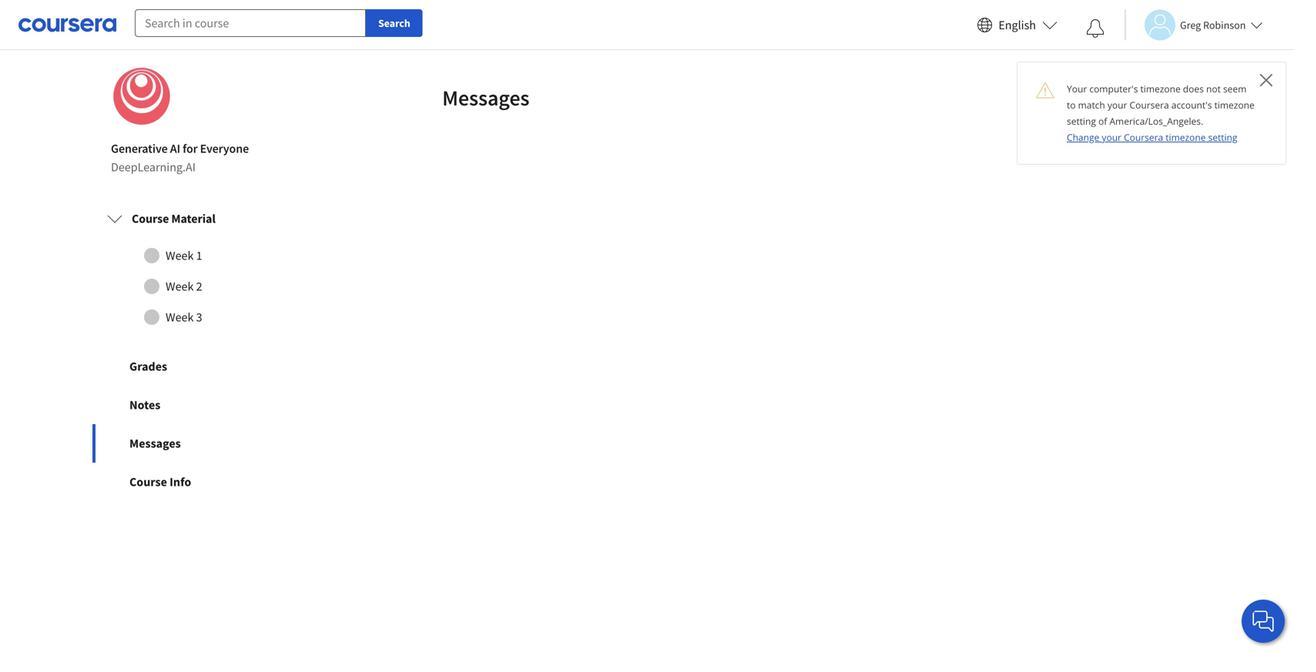 Task type: locate. For each thing, give the bounding box(es) containing it.
computer's
[[1090, 82, 1138, 95]]

timezone up america/los_angeles.
[[1141, 82, 1181, 95]]

setting down account's
[[1209, 131, 1238, 144]]

your down computer's
[[1108, 99, 1128, 111]]

1 week from the top
[[166, 248, 194, 264]]

2 week from the top
[[166, 279, 194, 294]]

setting up change
[[1067, 115, 1096, 128]]

1 vertical spatial week
[[166, 279, 194, 294]]

3
[[196, 310, 202, 325]]

for
[[183, 141, 198, 157]]

3 week from the top
[[166, 310, 194, 325]]

course left material
[[132, 211, 169, 227]]

your computer's timezone does not seem to match your coursera account's timezone setting of america/los_angeles. change your coursera timezone setting
[[1067, 82, 1255, 144]]

week for week 1
[[166, 248, 194, 264]]

0 horizontal spatial messages
[[129, 436, 181, 452]]

0 vertical spatial course
[[132, 211, 169, 227]]

course info link
[[92, 463, 314, 502]]

course for course info
[[129, 475, 167, 490]]

course material button
[[95, 197, 312, 241]]

grades link
[[92, 348, 314, 386]]

messages link
[[92, 425, 314, 463]]

notes
[[129, 398, 161, 413]]

course left info
[[129, 475, 167, 490]]

deeplearning.ai
[[111, 160, 196, 175]]

0 vertical spatial setting
[[1067, 115, 1096, 128]]

1 vertical spatial messages
[[129, 436, 181, 452]]

timezone
[[1141, 82, 1181, 95], [1215, 99, 1255, 111], [1166, 131, 1206, 144]]

week left 3
[[166, 310, 194, 325]]

coursera down america/los_angeles.
[[1124, 131, 1164, 144]]

greg robinson button
[[1125, 10, 1263, 40]]

week left 1
[[166, 248, 194, 264]]

week 1 link
[[107, 241, 300, 271]]

0 vertical spatial coursera
[[1130, 99, 1169, 111]]

week
[[166, 248, 194, 264], [166, 279, 194, 294], [166, 310, 194, 325]]

timezone down account's
[[1166, 131, 1206, 144]]

your
[[1108, 99, 1128, 111], [1102, 131, 1122, 144]]

timezone down seem
[[1215, 99, 1255, 111]]

robinson
[[1203, 18, 1246, 32]]

1 vertical spatial course
[[129, 475, 167, 490]]

week left '2'
[[166, 279, 194, 294]]

0 horizontal spatial setting
[[1067, 115, 1096, 128]]

seem
[[1223, 82, 1247, 95]]

messages
[[442, 85, 530, 112], [129, 436, 181, 452]]

coursera
[[1130, 99, 1169, 111], [1124, 131, 1164, 144]]

setting
[[1067, 115, 1096, 128], [1209, 131, 1238, 144]]

to
[[1067, 99, 1076, 111]]

1 vertical spatial your
[[1102, 131, 1122, 144]]

course
[[132, 211, 169, 227], [129, 475, 167, 490]]

account's
[[1172, 99, 1212, 111]]

1 horizontal spatial messages
[[442, 85, 530, 112]]

coursera up america/los_angeles.
[[1130, 99, 1169, 111]]

2 vertical spatial week
[[166, 310, 194, 325]]

messages inside "link"
[[129, 436, 181, 452]]

change your coursera timezone setting link
[[1067, 131, 1238, 144]]

course inside dropdown button
[[132, 211, 169, 227]]

0 vertical spatial week
[[166, 248, 194, 264]]

your down of
[[1102, 131, 1122, 144]]

2
[[196, 279, 202, 294]]

week inside "link"
[[166, 279, 194, 294]]

warning image
[[1036, 81, 1055, 99]]

1 horizontal spatial setting
[[1209, 131, 1238, 144]]

change
[[1067, 131, 1100, 144]]



Task type: vqa. For each thing, say whether or not it's contained in the screenshot.
the All on the bottom
no



Task type: describe. For each thing, give the bounding box(es) containing it.
deeplearning.ai image
[[111, 66, 173, 127]]

week 2 link
[[107, 271, 300, 302]]

not
[[1207, 82, 1221, 95]]

1 vertical spatial setting
[[1209, 131, 1238, 144]]

✕
[[1259, 67, 1274, 92]]

show notifications image
[[1086, 19, 1105, 38]]

week 3 link
[[107, 302, 300, 333]]

grades
[[129, 359, 167, 375]]

2 vertical spatial timezone
[[1166, 131, 1206, 144]]

match
[[1078, 99, 1105, 111]]

1 vertical spatial timezone
[[1215, 99, 1255, 111]]

1 vertical spatial coursera
[[1124, 131, 1164, 144]]

english button
[[971, 0, 1064, 50]]

generative ai for everyone deeplearning.ai
[[111, 141, 249, 175]]

of
[[1099, 115, 1107, 128]]

material
[[171, 211, 216, 227]]

greg
[[1180, 18, 1201, 32]]

timezone mismatch warning modal dialog
[[1017, 62, 1287, 165]]

Search in course text field
[[135, 9, 366, 37]]

does
[[1183, 82, 1204, 95]]

week 1
[[166, 248, 202, 264]]

search button
[[366, 9, 423, 37]]

america/los_angeles.
[[1110, 115, 1204, 128]]

everyone
[[200, 141, 249, 157]]

✕ button
[[1259, 67, 1274, 92]]

week 2
[[166, 279, 202, 294]]

course material
[[132, 211, 216, 227]]

0 vertical spatial timezone
[[1141, 82, 1181, 95]]

course for course material
[[132, 211, 169, 227]]

week for week 3
[[166, 310, 194, 325]]

course info
[[129, 475, 191, 490]]

1
[[196, 248, 202, 264]]

0 vertical spatial your
[[1108, 99, 1128, 111]]

notes link
[[92, 386, 314, 425]]

week for week 2
[[166, 279, 194, 294]]

coursera image
[[18, 13, 116, 37]]

0 vertical spatial messages
[[442, 85, 530, 112]]

week 3
[[166, 310, 202, 325]]

help center image
[[1254, 613, 1273, 631]]

ai
[[170, 141, 180, 157]]

greg robinson
[[1180, 18, 1246, 32]]

your
[[1067, 82, 1087, 95]]

search
[[378, 16, 410, 30]]

english
[[999, 17, 1036, 33]]

chat with us image
[[1251, 609, 1276, 634]]

info
[[170, 475, 191, 490]]

generative
[[111, 141, 168, 157]]



